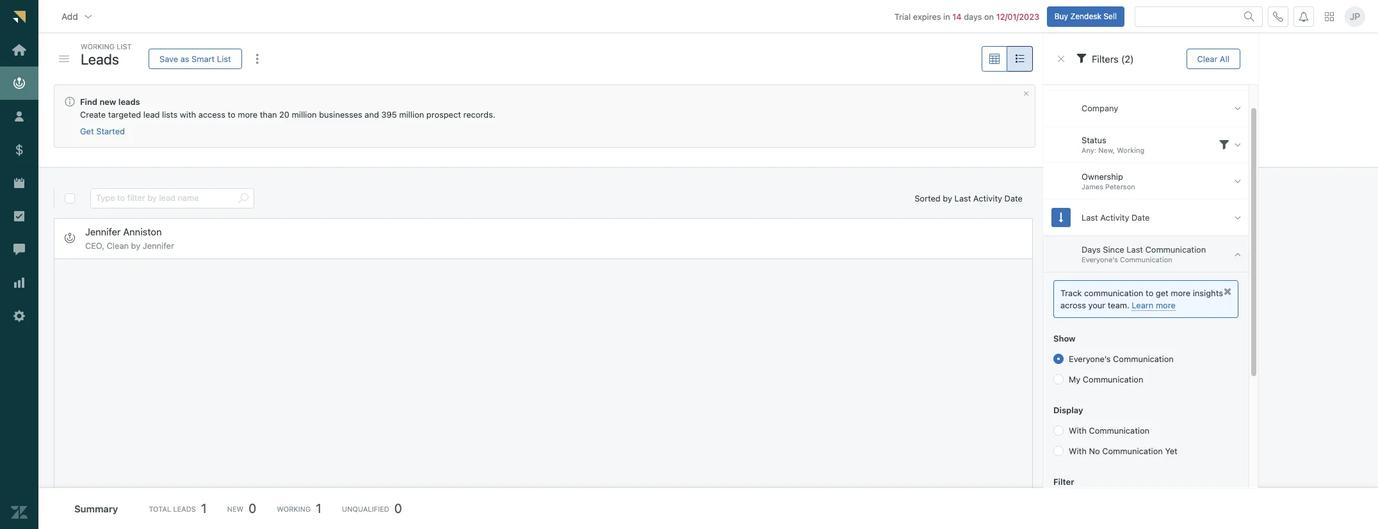Task type: locate. For each thing, give the bounding box(es) containing it.
list right smart
[[217, 53, 231, 64]]

0 vertical spatial list
[[117, 42, 132, 51]]

leads
[[118, 97, 140, 107]]

0 vertical spatial to
[[228, 110, 236, 120]]

team.
[[1108, 300, 1130, 310]]

targeted
[[108, 110, 141, 120]]

1 vertical spatial activity
[[1101, 213, 1130, 223]]

to left get
[[1146, 288, 1154, 299]]

with down display
[[1069, 426, 1087, 436]]

by
[[943, 193, 953, 204], [131, 241, 140, 251]]

more inside learn more link
[[1156, 300, 1176, 310]]

0 vertical spatial jennifer
[[85, 226, 121, 237]]

1 horizontal spatial to
[[1146, 288, 1154, 299]]

more down get
[[1156, 300, 1176, 310]]

1 0 from the left
[[249, 502, 256, 516]]

add
[[62, 11, 78, 22]]

0 horizontal spatial working
[[81, 42, 115, 51]]

2 horizontal spatial last
[[1127, 245, 1144, 255]]

communication down since
[[1121, 256, 1173, 264]]

more
[[238, 110, 258, 120], [1171, 288, 1191, 299], [1156, 300, 1176, 310]]

1 angle down image from the top
[[1235, 139, 1242, 150]]

insights
[[1193, 288, 1224, 299]]

1 vertical spatial working
[[1117, 146, 1145, 155]]

2 with from the top
[[1069, 447, 1087, 457]]

lead
[[143, 110, 160, 120]]

0 horizontal spatial date
[[1005, 193, 1023, 204]]

last inside days since last communication everyone's communication
[[1127, 245, 1144, 255]]

0 right new
[[249, 502, 256, 516]]

leads right the total
[[173, 505, 196, 514]]

2 vertical spatial last
[[1127, 245, 1144, 255]]

ownership james peterson
[[1082, 172, 1136, 191]]

angle down image
[[1235, 139, 1242, 150], [1235, 212, 1242, 223]]

new,
[[1099, 146, 1115, 155]]

1
[[201, 502, 207, 516], [316, 502, 322, 516]]

cancel image
[[1023, 90, 1030, 97]]

businesses
[[319, 110, 362, 120]]

working right the new 0
[[277, 505, 311, 514]]

more left than
[[238, 110, 258, 120]]

leads
[[81, 50, 119, 68], [173, 505, 196, 514]]

to
[[228, 110, 236, 120], [1146, 288, 1154, 299]]

0 horizontal spatial 0
[[249, 502, 256, 516]]

everyone's up my
[[1069, 354, 1111, 365]]

sell
[[1104, 11, 1117, 21]]

1 angle down image from the top
[[1235, 103, 1242, 114]]

last right since
[[1127, 245, 1144, 255]]

status any: new, working
[[1082, 135, 1145, 155]]

2 million from the left
[[399, 110, 424, 120]]

0
[[249, 502, 256, 516], [395, 502, 402, 516]]

communication down 'everyone's communication'
[[1083, 375, 1144, 385]]

1 horizontal spatial jennifer
[[143, 241, 174, 251]]

long arrow down image
[[1059, 212, 1064, 223]]

to inside find new leads create targeted lead lists with access to more than 20 million businesses and 395 million prospect records.
[[228, 110, 236, 120]]

0 right "unqualified"
[[395, 502, 402, 516]]

1 vertical spatial angle down image
[[1235, 212, 1242, 223]]

1 horizontal spatial last
[[1082, 213, 1099, 223]]

last right sorted at the right top of the page
[[955, 193, 972, 204]]

0 horizontal spatial to
[[228, 110, 236, 120]]

james
[[1082, 183, 1104, 191]]

activity right sorted at the right top of the page
[[974, 193, 1003, 204]]

0 vertical spatial with
[[1069, 426, 1087, 436]]

0 vertical spatial angle down image
[[1235, 139, 1242, 150]]

working
[[81, 42, 115, 51], [1117, 146, 1145, 155], [277, 505, 311, 514]]

unqualified
[[342, 505, 389, 514]]

1 left new
[[201, 502, 207, 516]]

working inside working list leads
[[81, 42, 115, 51]]

zendesk products image
[[1326, 12, 1335, 21]]

with
[[1069, 426, 1087, 436], [1069, 447, 1087, 457]]

communication
[[1146, 245, 1207, 255], [1121, 256, 1173, 264], [1114, 354, 1174, 365], [1083, 375, 1144, 385], [1089, 426, 1150, 436], [1103, 447, 1163, 457]]

peterson
[[1106, 183, 1136, 191]]

working 1
[[277, 502, 322, 516]]

search image
[[1245, 11, 1255, 22], [238, 193, 249, 204]]

1 vertical spatial to
[[1146, 288, 1154, 299]]

in
[[944, 11, 951, 22]]

with left no
[[1069, 447, 1087, 457]]

0 vertical spatial last
[[955, 193, 972, 204]]

company
[[1082, 103, 1119, 113]]

0 horizontal spatial last
[[955, 193, 972, 204]]

1 horizontal spatial list
[[217, 53, 231, 64]]

communication up get
[[1146, 245, 1207, 255]]

1 vertical spatial by
[[131, 241, 140, 251]]

14
[[953, 11, 962, 22]]

more inside track communication to get more insights across your team.
[[1171, 288, 1191, 299]]

everyone's down days
[[1082, 256, 1119, 264]]

by right sorted at the right top of the page
[[943, 193, 953, 204]]

2 vertical spatial working
[[277, 505, 311, 514]]

to right "access"
[[228, 110, 236, 120]]

my communication
[[1069, 375, 1144, 385]]

1 vertical spatial with
[[1069, 447, 1087, 457]]

access
[[198, 110, 225, 120]]

12/01/2023
[[997, 11, 1040, 22]]

filter
[[1054, 477, 1075, 488]]

angle down image
[[1235, 103, 1242, 114], [1235, 176, 1242, 187]]

0 horizontal spatial activity
[[974, 193, 1003, 204]]

1 vertical spatial jennifer
[[143, 241, 174, 251]]

list up leads
[[117, 42, 132, 51]]

new 0
[[227, 502, 256, 516]]

yet
[[1166, 447, 1178, 457]]

calls image
[[1274, 11, 1284, 22]]

working inside "status any: new, working"
[[1117, 146, 1145, 155]]

1 vertical spatial more
[[1171, 288, 1191, 299]]

1 horizontal spatial 0
[[395, 502, 402, 516]]

2 horizontal spatial working
[[1117, 146, 1145, 155]]

0 horizontal spatial search image
[[238, 193, 249, 204]]

0 vertical spatial leads
[[81, 50, 119, 68]]

list
[[117, 42, 132, 51], [217, 53, 231, 64]]

2 0 from the left
[[395, 502, 402, 516]]

since
[[1103, 245, 1125, 255]]

million right 20
[[292, 110, 317, 120]]

0 horizontal spatial 1
[[201, 502, 207, 516]]

filter fill image
[[1077, 53, 1087, 63]]

save as smart list
[[160, 53, 231, 64]]

0 vertical spatial working
[[81, 42, 115, 51]]

overflow vertical fill image
[[252, 54, 262, 64]]

communication down 'with communication'
[[1103, 447, 1163, 457]]

0 vertical spatial search image
[[1245, 11, 1255, 22]]

1 horizontal spatial working
[[277, 505, 311, 514]]

1 million from the left
[[292, 110, 317, 120]]

0 vertical spatial angle down image
[[1235, 103, 1242, 114]]

1 horizontal spatial date
[[1132, 213, 1150, 223]]

last activity date
[[1082, 213, 1150, 223]]

1 vertical spatial everyone's
[[1069, 354, 1111, 365]]

leads right handler icon
[[81, 50, 119, 68]]

1 vertical spatial list
[[217, 53, 231, 64]]

0 horizontal spatial leads
[[81, 50, 119, 68]]

1 1 from the left
[[201, 502, 207, 516]]

1 vertical spatial leads
[[173, 505, 196, 514]]

last for since
[[1127, 245, 1144, 255]]

0 horizontal spatial by
[[131, 241, 140, 251]]

million
[[292, 110, 317, 120], [399, 110, 424, 120]]

list inside working list leads
[[117, 42, 132, 51]]

chevron down image
[[83, 11, 93, 22]]

angle down image up the angle up image
[[1235, 212, 1242, 223]]

more right get
[[1171, 288, 1191, 299]]

to inside track communication to get more insights across your team.
[[1146, 288, 1154, 299]]

0 vertical spatial more
[[238, 110, 258, 120]]

by down anniston
[[131, 241, 140, 251]]

1 horizontal spatial million
[[399, 110, 424, 120]]

jennifer down anniston
[[143, 241, 174, 251]]

Type to filter by lead name field
[[96, 189, 233, 208]]

jennifer up ceo, on the left of page
[[85, 226, 121, 237]]

smart
[[192, 53, 215, 64]]

1 horizontal spatial 1
[[316, 502, 322, 516]]

angle down image right filter fill image
[[1235, 139, 1242, 150]]

0 horizontal spatial million
[[292, 110, 317, 120]]

1 left "unqualified"
[[316, 502, 322, 516]]

jennifer
[[85, 226, 121, 237], [143, 241, 174, 251]]

1 vertical spatial angle down image
[[1235, 176, 1242, 187]]

days
[[964, 11, 982, 22]]

cancel image
[[1057, 54, 1067, 64]]

million right 395
[[399, 110, 424, 120]]

1 vertical spatial date
[[1132, 213, 1150, 223]]

remove image
[[1224, 286, 1232, 297]]

total leads 1
[[149, 502, 207, 516]]

1 horizontal spatial by
[[943, 193, 953, 204]]

2 vertical spatial more
[[1156, 300, 1176, 310]]

started
[[96, 126, 125, 137]]

everyone's
[[1082, 256, 1119, 264], [1069, 354, 1111, 365]]

last right long arrow down image
[[1082, 213, 1099, 223]]

show
[[1054, 334, 1076, 344]]

0 horizontal spatial list
[[117, 42, 132, 51]]

1 horizontal spatial leads
[[173, 505, 196, 514]]

with no communication yet
[[1069, 447, 1178, 457]]

activity down peterson
[[1101, 213, 1130, 223]]

0 horizontal spatial jennifer
[[85, 226, 121, 237]]

days since last communication everyone's communication
[[1082, 245, 1207, 264]]

filter fill image
[[1220, 140, 1230, 150]]

0 vertical spatial everyone's
[[1082, 256, 1119, 264]]

1 with from the top
[[1069, 426, 1087, 436]]

working down chevron down 'image'
[[81, 42, 115, 51]]

clear
[[1198, 53, 1218, 64]]

zendesk image
[[11, 505, 28, 522]]

filters (2)
[[1092, 53, 1134, 65]]

1 horizontal spatial search image
[[1245, 11, 1255, 22]]

0 vertical spatial by
[[943, 193, 953, 204]]

with
[[180, 110, 196, 120]]

working right new,
[[1117, 146, 1145, 155]]

activity
[[974, 193, 1003, 204], [1101, 213, 1130, 223]]

sorted by last activity date
[[915, 193, 1023, 204]]

working inside working 1
[[277, 505, 311, 514]]



Task type: vqa. For each thing, say whether or not it's contained in the screenshot.
Jennifer Anniston link
yes



Task type: describe. For each thing, give the bounding box(es) containing it.
everyone's inside days since last communication everyone's communication
[[1082, 256, 1119, 264]]

any:
[[1082, 146, 1097, 155]]

leads image
[[65, 233, 75, 244]]

learn
[[1132, 300, 1154, 310]]

(2)
[[1122, 53, 1134, 65]]

get
[[1156, 288, 1169, 299]]

zendesk
[[1071, 11, 1102, 21]]

jennifer anniston link
[[85, 226, 162, 238]]

sorted
[[915, 193, 941, 204]]

working for 1
[[277, 505, 311, 514]]

bell image
[[1299, 11, 1310, 22]]

communication up with no communication yet
[[1089, 426, 1150, 436]]

more inside find new leads create targeted lead lists with access to more than 20 million businesses and 395 million prospect records.
[[238, 110, 258, 120]]

new
[[100, 97, 116, 107]]

status
[[1082, 135, 1107, 145]]

communication
[[1085, 288, 1144, 299]]

all
[[1220, 53, 1230, 64]]

info image
[[65, 97, 75, 107]]

1 vertical spatial search image
[[238, 193, 249, 204]]

handler image
[[59, 56, 69, 62]]

jennifer anniston ceo, clean by jennifer
[[85, 226, 174, 251]]

2 angle down image from the top
[[1235, 176, 1242, 187]]

clear all button
[[1187, 49, 1241, 69]]

prospect
[[427, 110, 461, 120]]

0 for unqualified 0
[[395, 502, 402, 516]]

lists
[[162, 110, 178, 120]]

ceo,
[[85, 241, 104, 251]]

display
[[1054, 406, 1084, 416]]

buy
[[1055, 11, 1069, 21]]

my
[[1069, 375, 1081, 385]]

2 angle down image from the top
[[1235, 212, 1242, 223]]

clear all
[[1198, 53, 1230, 64]]

create
[[80, 110, 106, 120]]

get
[[80, 126, 94, 137]]

with for with communication
[[1069, 426, 1087, 436]]

new
[[227, 505, 244, 514]]

expires
[[914, 11, 942, 22]]

no
[[1089, 447, 1100, 457]]

save
[[160, 53, 178, 64]]

1 horizontal spatial activity
[[1101, 213, 1130, 223]]

learn more
[[1132, 300, 1176, 310]]

than
[[260, 110, 277, 120]]

save as smart list button
[[149, 49, 242, 69]]

with communication
[[1069, 426, 1150, 436]]

by inside the jennifer anniston ceo, clean by jennifer
[[131, 241, 140, 251]]

track communication to get more insights across your team.
[[1061, 288, 1224, 310]]

summary
[[74, 504, 118, 515]]

buy zendesk sell button
[[1047, 6, 1125, 27]]

buy zendesk sell
[[1055, 11, 1117, 21]]

everyone's communication
[[1069, 354, 1174, 365]]

and
[[365, 110, 379, 120]]

leads inside working list leads
[[81, 50, 119, 68]]

your
[[1089, 300, 1106, 310]]

with for with no communication yet
[[1069, 447, 1087, 457]]

jp button
[[1345, 6, 1366, 27]]

records.
[[464, 110, 496, 120]]

working for leads
[[81, 42, 115, 51]]

ownership
[[1082, 172, 1124, 182]]

unqualified 0
[[342, 502, 402, 516]]

395
[[381, 110, 397, 120]]

20
[[279, 110, 290, 120]]

2 1 from the left
[[316, 502, 322, 516]]

get started
[[80, 126, 125, 137]]

add button
[[51, 4, 104, 29]]

as
[[180, 53, 189, 64]]

jp
[[1350, 11, 1361, 22]]

days
[[1082, 245, 1101, 255]]

find
[[80, 97, 97, 107]]

leads inside total leads 1
[[173, 505, 196, 514]]

trial
[[895, 11, 911, 22]]

working list leads
[[81, 42, 132, 68]]

0 vertical spatial activity
[[974, 193, 1003, 204]]

0 vertical spatial date
[[1005, 193, 1023, 204]]

filters
[[1092, 53, 1119, 65]]

learn more link
[[1132, 300, 1176, 311]]

find new leads create targeted lead lists with access to more than 20 million businesses and 395 million prospect records.
[[80, 97, 496, 120]]

across
[[1061, 300, 1087, 310]]

0 for new 0
[[249, 502, 256, 516]]

get started link
[[80, 126, 125, 137]]

trial expires in 14 days on 12/01/2023
[[895, 11, 1040, 22]]

list inside button
[[217, 53, 231, 64]]

total
[[149, 505, 171, 514]]

clean
[[107, 241, 129, 251]]

angle up image
[[1235, 249, 1242, 260]]

on
[[985, 11, 994, 22]]

1 vertical spatial last
[[1082, 213, 1099, 223]]

anniston
[[123, 226, 162, 237]]

track
[[1061, 288, 1082, 299]]

last for by
[[955, 193, 972, 204]]

communication up my communication
[[1114, 354, 1174, 365]]



